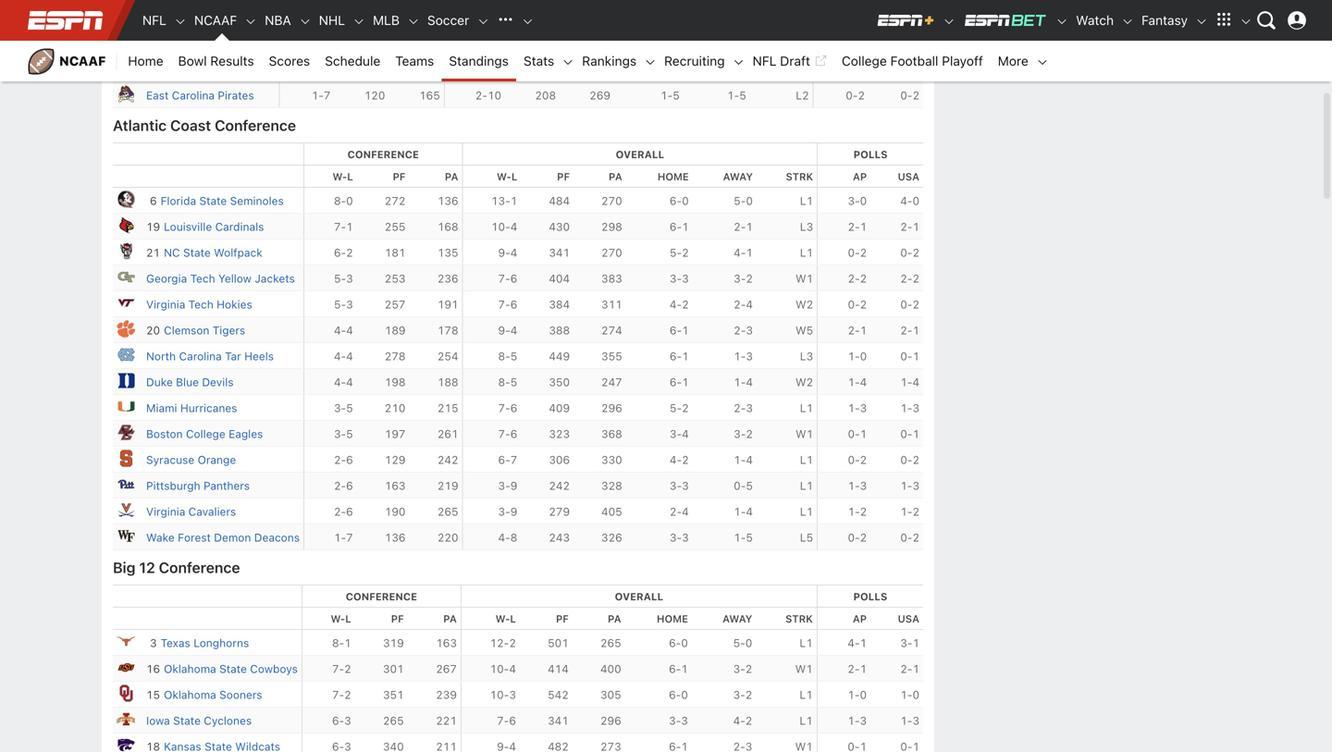 Task type: vqa. For each thing, say whether or not it's contained in the screenshot.
321 3-9
yes



Task type: locate. For each thing, give the bounding box(es) containing it.
355
[[601, 350, 622, 363]]

0 vertical spatial 242
[[437, 453, 458, 466]]

0 horizontal spatial 1-2
[[848, 505, 867, 518]]

20 clemson tigers
[[146, 324, 245, 337]]

6-7
[[498, 453, 517, 466]]

nfl inside nfl link
[[142, 12, 166, 28]]

296 up "368"
[[601, 402, 622, 415]]

1-0 for 1-0
[[848, 688, 867, 701]]

wake image
[[117, 527, 135, 545]]

w-l up 8-0
[[333, 171, 353, 183]]

239 up '276'
[[419, 11, 440, 24]]

2-6 for 276
[[311, 37, 331, 50]]

1 polls from the top
[[854, 149, 888, 161]]

0 horizontal spatial nfl
[[142, 12, 166, 28]]

6-1 for 1-4
[[670, 376, 689, 389]]

1 vertical spatial oklahoma
[[164, 688, 216, 701]]

7-6 down 10-3 on the bottom of the page
[[497, 714, 516, 727]]

0 vertical spatial 3-5
[[334, 402, 353, 415]]

1 vertical spatial 6-0
[[669, 637, 688, 650]]

0 vertical spatial 9-4
[[498, 246, 517, 259]]

0 vertical spatial 10-
[[491, 220, 510, 233]]

fantasy link
[[1134, 0, 1195, 41]]

nfl image
[[174, 15, 187, 28]]

16
[[146, 663, 160, 676]]

panthers
[[204, 479, 250, 492]]

9 up 10
[[494, 63, 501, 76]]

8
[[494, 37, 501, 50], [510, 531, 517, 544]]

0 vertical spatial overall
[[616, 149, 664, 161]]

0 vertical spatial ncaaf
[[194, 12, 237, 28]]

0 vertical spatial carolina
[[172, 89, 215, 102]]

atlantic
[[113, 117, 167, 134]]

3-5 for 197
[[334, 428, 353, 441]]

270 up 298
[[601, 194, 622, 207]]

0 vertical spatial away
[[723, 171, 753, 183]]

nhl link
[[312, 0, 353, 41]]

4-8 left the "243"
[[498, 531, 517, 544]]

1 horizontal spatial ncaaf
[[194, 12, 237, 28]]

319
[[383, 637, 404, 650]]

nfl up "tulsa"
[[142, 12, 166, 28]]

2 8-5 from the top
[[498, 376, 517, 389]]

1 vertical spatial 253
[[385, 272, 406, 285]]

2-6 for 265
[[334, 505, 353, 518]]

254
[[437, 350, 458, 363]]

8 down espn more sports home page icon
[[494, 37, 501, 50]]

174
[[364, 63, 385, 76]]

nfl inside nfl draft link
[[753, 53, 777, 68]]

oklahoma up iowa state cyclones 'link'
[[164, 688, 216, 701]]

10- for atlantic coast conference
[[491, 220, 510, 233]]

1 vertical spatial strk
[[785, 613, 813, 625]]

3-4 right "368"
[[670, 428, 689, 441]]

college football playoff link
[[834, 41, 991, 81]]

ecu image
[[117, 84, 135, 103]]

1 9-4 from the top
[[498, 246, 517, 259]]

usa up 4-0
[[898, 171, 920, 183]]

2 l1 from the top
[[800, 246, 813, 259]]

cavaliers
[[188, 505, 236, 518]]

4-4 left 189
[[334, 324, 353, 337]]

0 horizontal spatial 163
[[385, 479, 406, 492]]

5 l1 from the top
[[800, 479, 813, 492]]

1 6-1 from the top
[[670, 220, 689, 233]]

ncsu image
[[117, 242, 135, 260]]

0 vertical spatial 270
[[601, 194, 622, 207]]

pa
[[445, 171, 458, 183], [609, 171, 622, 183], [443, 613, 457, 625], [608, 613, 621, 625]]

ap for atlantic coast conference
[[853, 171, 867, 183]]

3-3 for 0-5
[[670, 479, 689, 492]]

1 vertical spatial 296
[[600, 714, 621, 727]]

state
[[199, 194, 227, 207], [183, 246, 211, 259], [219, 663, 247, 676], [173, 714, 201, 727]]

1 horizontal spatial espn bet image
[[1056, 15, 1069, 28]]

0-3 right external link icon
[[846, 37, 865, 50]]

6-
[[670, 194, 682, 207], [670, 220, 682, 233], [334, 246, 346, 259], [670, 324, 682, 337], [670, 350, 682, 363], [670, 376, 682, 389], [498, 453, 510, 466], [669, 637, 681, 650], [669, 663, 681, 676], [669, 688, 681, 701], [332, 714, 344, 727]]

265 down 351
[[383, 714, 404, 727]]

3
[[858, 37, 865, 50], [913, 37, 920, 50], [346, 272, 353, 285], [682, 272, 689, 285], [346, 298, 353, 311], [746, 324, 753, 337], [746, 350, 753, 363], [746, 402, 753, 415], [860, 402, 867, 415], [913, 402, 920, 415], [682, 479, 689, 492], [860, 479, 867, 492], [913, 479, 920, 492], [682, 531, 689, 544], [150, 637, 157, 650], [509, 688, 516, 701], [344, 714, 351, 727], [681, 714, 688, 727], [860, 714, 867, 727], [913, 714, 920, 727]]

east carolina pirates link
[[146, 89, 254, 102]]

3-5 left the 197
[[334, 428, 353, 441]]

stats link
[[516, 41, 562, 81]]

1 horizontal spatial 1-2
[[900, 505, 920, 518]]

9 l1 from the top
[[800, 714, 813, 727]]

1 vertical spatial away
[[723, 613, 752, 625]]

341 for 296
[[548, 714, 569, 727]]

0 vertical spatial 9-
[[498, 246, 510, 259]]

1 270 from the top
[[601, 194, 622, 207]]

3 l1 from the top
[[800, 402, 813, 415]]

1 vertical spatial 239
[[436, 688, 457, 701]]

0 vertical spatial 7-2
[[332, 663, 351, 676]]

w1 for 2-2
[[796, 272, 813, 285]]

playoff
[[942, 53, 983, 68]]

1 horizontal spatial 2-2
[[900, 272, 920, 285]]

1 horizontal spatial 0-3
[[900, 37, 920, 50]]

0-3 up college football playoff
[[900, 37, 920, 50]]

265
[[437, 505, 458, 518], [600, 637, 621, 650], [383, 714, 404, 727]]

l5
[[800, 531, 813, 544]]

2 5-2 from the top
[[670, 402, 689, 415]]

oklahoma for oklahoma state cowboys
[[164, 663, 216, 676]]

1 9- from the top
[[498, 246, 510, 259]]

2-2 down 3-0
[[848, 272, 867, 285]]

2 away from the top
[[723, 613, 752, 625]]

louisville
[[164, 220, 212, 233]]

4-8 for 281
[[482, 37, 501, 50]]

19 louisville cardinals
[[146, 220, 264, 233]]

2 0-3 from the left
[[900, 37, 920, 50]]

6-2
[[334, 246, 353, 259]]

standings link
[[442, 41, 516, 81]]

2 usa from the top
[[898, 613, 920, 625]]

1 vertical spatial ap
[[853, 613, 867, 625]]

0 vertical spatial 8-5
[[498, 350, 517, 363]]

1 away from the top
[[723, 171, 753, 183]]

2 9- from the top
[[498, 324, 510, 337]]

pa up 298
[[609, 171, 622, 183]]

5-2
[[670, 246, 689, 259], [670, 402, 689, 415]]

espn bet image up more
[[963, 13, 1048, 28]]

1 vertical spatial 8
[[510, 531, 517, 544]]

1 vertical spatial 7-2
[[332, 688, 351, 701]]

6-0
[[670, 194, 689, 207], [669, 637, 688, 650], [669, 688, 688, 701]]

l3 for 0-1
[[796, 63, 809, 76]]

7 right deacons
[[346, 531, 353, 544]]

0 vertical spatial 0-5
[[727, 63, 746, 76]]

6-1 right 400
[[669, 663, 688, 676]]

watch link
[[1069, 0, 1121, 41]]

1 vertical spatial home
[[657, 613, 688, 625]]

l1 for 242
[[800, 453, 813, 466]]

w2 for 0-2
[[796, 298, 813, 311]]

6- for 355
[[670, 350, 682, 363]]

220
[[437, 531, 458, 544]]

devils
[[202, 376, 234, 389]]

0 vertical spatial 4-1
[[734, 246, 753, 259]]

pitt image
[[117, 475, 135, 493]]

carolina down the owls
[[172, 89, 215, 102]]

10-4 down 13-1
[[491, 220, 517, 233]]

carolina for east
[[172, 89, 215, 102]]

tlsa image
[[117, 33, 135, 51]]

l1 for 239
[[800, 688, 813, 701]]

2 vertical spatial l3
[[800, 350, 813, 363]]

9 down 6-7
[[510, 479, 517, 492]]

l1 for 135
[[800, 246, 813, 259]]

1 virginia from the top
[[146, 298, 185, 311]]

l up the 8-1
[[345, 613, 351, 625]]

296 for 341
[[600, 714, 621, 727]]

2 strk from the top
[[785, 613, 813, 625]]

0 vertical spatial 1-7
[[311, 63, 331, 76]]

tech for georgia
[[190, 272, 215, 285]]

4 6-1 from the top
[[670, 376, 689, 389]]

state up louisville cardinals link
[[199, 194, 227, 207]]

255
[[385, 220, 406, 233]]

1-7 right scores
[[311, 63, 331, 76]]

3 6-1 from the top
[[670, 350, 689, 363]]

5 6-1 from the top
[[669, 663, 688, 676]]

6 l1 from the top
[[800, 505, 813, 518]]

1-7 right deacons
[[334, 531, 353, 544]]

0 vertical spatial 3-4
[[661, 63, 680, 76]]

484
[[549, 194, 570, 207]]

more sports image
[[521, 15, 534, 28]]

6-1
[[670, 220, 689, 233], [670, 324, 689, 337], [670, 350, 689, 363], [670, 376, 689, 389], [669, 663, 688, 676]]

1 vertical spatial tech
[[188, 298, 213, 311]]

2 virginia from the top
[[146, 505, 185, 518]]

2 vertical spatial 4-2
[[733, 714, 752, 727]]

mlb
[[373, 12, 400, 28]]

2-6 for 242
[[334, 453, 353, 466]]

l1 for 221
[[800, 714, 813, 727]]

4 l1 from the top
[[800, 453, 813, 466]]

4-4 for 198
[[334, 376, 353, 389]]

1 8-5 from the top
[[498, 350, 517, 363]]

nfl draft
[[753, 53, 810, 68]]

carolina for north
[[179, 350, 222, 363]]

341 up 404
[[549, 246, 570, 259]]

0 horizontal spatial 242
[[437, 453, 458, 466]]

163 down 129
[[385, 479, 406, 492]]

3-2 for 3-4
[[734, 428, 753, 441]]

253 left the stats icon at the top left
[[535, 63, 556, 76]]

1 2-3 from the top
[[734, 324, 753, 337]]

7 for 120
[[324, 89, 331, 102]]

1 vertical spatial 265
[[600, 637, 621, 650]]

5-3 left 257
[[334, 298, 353, 311]]

2 vertical spatial 4-4
[[334, 376, 353, 389]]

0-5 for 3-4
[[727, 63, 746, 76]]

0 vertical spatial l3
[[796, 63, 809, 76]]

2 6-1 from the top
[[670, 324, 689, 337]]

2 9-4 from the top
[[498, 324, 517, 337]]

1-4 for 1-2
[[734, 505, 753, 518]]

standings
[[449, 53, 509, 68]]

college right external link icon
[[842, 53, 887, 68]]

1 4-4 from the top
[[334, 324, 353, 337]]

0 vertical spatial 4-4
[[334, 324, 353, 337]]

0 vertical spatial 8
[[494, 37, 501, 50]]

l2
[[796, 89, 809, 102]]

7-6 up 6-7
[[498, 428, 517, 441]]

301
[[383, 663, 404, 676]]

georgia tech yellow jackets link
[[146, 272, 295, 285]]

0 vertical spatial ap
[[853, 171, 867, 183]]

7 for 174
[[324, 63, 331, 76]]

2 oklahoma from the top
[[164, 688, 216, 701]]

1 vertical spatial 9-
[[498, 324, 510, 337]]

0 vertical spatial virginia
[[146, 298, 185, 311]]

4-1
[[734, 246, 753, 259], [848, 637, 867, 650]]

1 vertical spatial 0-5
[[734, 479, 753, 492]]

2 vertical spatial 6-0
[[669, 688, 688, 701]]

syracuse
[[146, 453, 194, 466]]

heels
[[244, 350, 274, 363]]

7-6 left 404
[[498, 272, 517, 285]]

w2 up w5
[[796, 298, 813, 311]]

espn bet image
[[963, 13, 1048, 28], [1056, 15, 1069, 28]]

9- down 13-1
[[498, 246, 510, 259]]

0 vertical spatial tech
[[190, 272, 215, 285]]

3 3-3 from the top
[[670, 531, 689, 544]]

w2 down w5
[[796, 376, 813, 389]]

7-2 up 6-3
[[332, 688, 351, 701]]

virginia for virginia tech hokies
[[146, 298, 185, 311]]

soccer image
[[477, 15, 490, 28]]

pirates
[[218, 89, 254, 102]]

10
[[488, 89, 501, 102]]

0-1 for 2
[[900, 428, 920, 441]]

6-1 right 274
[[670, 324, 689, 337]]

323
[[549, 428, 570, 441]]

12
[[139, 559, 155, 577]]

1 vertical spatial 5-2
[[670, 402, 689, 415]]

3-3 for 1-5
[[670, 531, 689, 544]]

1 3-5 from the top
[[334, 402, 353, 415]]

more image
[[1036, 56, 1049, 69]]

1 vertical spatial 190
[[385, 505, 406, 518]]

ap for big 12 conference
[[853, 613, 867, 625]]

7 for 136
[[346, 531, 353, 544]]

ncaaf
[[194, 12, 237, 28], [59, 53, 106, 68]]

6- for 247
[[670, 376, 682, 389]]

hokies
[[217, 298, 252, 311]]

okst image
[[117, 658, 135, 676]]

0 vertical spatial w2
[[796, 298, 813, 311]]

mlb image
[[407, 15, 420, 28]]

nfl right recruiting icon
[[753, 53, 777, 68]]

1 vertical spatial nfl
[[753, 53, 777, 68]]

2 4-4 from the top
[[334, 350, 353, 363]]

7 l1 from the top
[[800, 637, 813, 650]]

polls for atlantic coast conference
[[854, 149, 888, 161]]

1-7 for 136
[[334, 531, 353, 544]]

0 vertical spatial 4-2
[[670, 298, 689, 311]]

overall for big 12 conference
[[615, 591, 663, 603]]

8-0
[[334, 194, 353, 207]]

stats image
[[562, 56, 575, 69]]

0 vertical spatial 341
[[549, 246, 570, 259]]

wolfpack
[[214, 246, 263, 259]]

8-5 left 449
[[498, 350, 517, 363]]

0-1 for 3
[[900, 350, 920, 363]]

191
[[437, 298, 458, 311]]

9 left 279 at the left bottom
[[510, 505, 517, 518]]

3-4 for 3-2
[[670, 428, 689, 441]]

0 horizontal spatial 4-1
[[734, 246, 753, 259]]

state up the sooners
[[219, 663, 247, 676]]

265 up 400
[[600, 637, 621, 650]]

pa up 267
[[443, 613, 457, 625]]

7 down schedule link
[[324, 89, 331, 102]]

2 vertical spatial 265
[[383, 714, 404, 727]]

428
[[590, 63, 611, 76]]

home for atlantic coast conference
[[658, 171, 689, 183]]

7-6 left 384
[[498, 298, 517, 311]]

0 vertical spatial 190
[[364, 37, 385, 50]]

296 down 305 on the bottom of the page
[[600, 714, 621, 727]]

8 left the "243"
[[510, 531, 517, 544]]

1 vertical spatial 4-4
[[334, 350, 353, 363]]

8 l1 from the top
[[800, 688, 813, 701]]

1 horizontal spatial 8
[[510, 531, 517, 544]]

2 270 from the top
[[601, 246, 622, 259]]

4-4 for 278
[[334, 350, 353, 363]]

recruiting image
[[732, 56, 745, 69]]

9-4 for 341
[[498, 246, 517, 259]]

1 horizontal spatial 265
[[437, 505, 458, 518]]

profile management image
[[1288, 11, 1306, 30]]

3-2 for 3-3
[[734, 272, 753, 285]]

2 5-3 from the top
[[334, 298, 353, 311]]

strk for atlantic coast conference
[[786, 171, 813, 183]]

2-6 for 219
[[334, 479, 353, 492]]

2 polls from the top
[[853, 591, 888, 603]]

1 vertical spatial 3-4
[[670, 428, 689, 441]]

4-4 left 278 on the left of the page
[[334, 350, 353, 363]]

1 vertical spatial 4-1
[[848, 637, 867, 650]]

4-8
[[482, 37, 501, 50], [498, 531, 517, 544]]

163 up 267
[[436, 637, 457, 650]]

9- for 341
[[498, 246, 510, 259]]

w- up 13-1
[[497, 171, 511, 183]]

1 vertical spatial l3
[[800, 220, 813, 233]]

3-9 for 239
[[482, 11, 501, 24]]

espn bet image left watch at top right
[[1056, 15, 1069, 28]]

8-5 for 449
[[498, 350, 517, 363]]

espn more sports home page image
[[491, 6, 519, 34]]

pf up 272
[[393, 171, 406, 183]]

1-5 left l5
[[734, 531, 753, 544]]

1 vertical spatial 10-
[[490, 663, 509, 676]]

w-l up 12-2
[[495, 613, 516, 625]]

190 for 276
[[364, 37, 385, 50]]

242 down 306
[[549, 479, 570, 492]]

virginia tech hokies link
[[146, 298, 252, 311]]

carolina down clemson tigers link at the left top of page
[[179, 350, 222, 363]]

2 7-2 from the top
[[332, 688, 351, 701]]

1-5
[[661, 89, 680, 102], [727, 89, 746, 102], [734, 531, 753, 544]]

2 6-0 from the top
[[669, 637, 688, 650]]

2-2 down 4-0
[[900, 272, 920, 285]]

0 vertical spatial home
[[658, 171, 689, 183]]

6-0 for big 12 conference
[[669, 637, 688, 650]]

198
[[385, 376, 406, 389]]

267
[[436, 663, 457, 676]]

1-4 for 1-4
[[734, 376, 753, 389]]

10-4 for atlantic coast conference
[[491, 220, 517, 233]]

ncaaf up tulsa golden hurricane
[[194, 12, 237, 28]]

2-3
[[734, 324, 753, 337], [734, 402, 753, 415]]

nba
[[265, 12, 291, 28]]

4-8 up standings
[[482, 37, 501, 50]]

1 vertical spatial 5-0
[[733, 637, 752, 650]]

0 vertical spatial 6-0
[[670, 194, 689, 207]]

1 vertical spatial 163
[[436, 637, 457, 650]]

nhl
[[319, 12, 345, 28]]

1 vertical spatial college
[[186, 428, 225, 441]]

1 vertical spatial 136
[[385, 531, 406, 544]]

fantasy image
[[1195, 15, 1208, 28]]

1 5-3 from the top
[[334, 272, 353, 285]]

1-7 down schedule link
[[311, 89, 331, 102]]

2 3-5 from the top
[[334, 428, 353, 441]]

414
[[548, 663, 569, 676]]

3-5
[[334, 402, 353, 415], [334, 428, 353, 441]]

0 vertical spatial 239
[[419, 11, 440, 24]]

1-2
[[848, 505, 867, 518], [900, 505, 920, 518]]

3 6-0 from the top
[[669, 688, 688, 701]]

3 4-4 from the top
[[334, 376, 353, 389]]

6-1 right 298
[[670, 220, 689, 233]]

1 w2 from the top
[[796, 298, 813, 311]]

1 vertical spatial 9-4
[[498, 324, 517, 337]]

0-
[[900, 11, 913, 24], [846, 37, 858, 50], [900, 37, 913, 50], [727, 63, 739, 76], [846, 63, 858, 76], [900, 63, 913, 76], [846, 89, 858, 102], [900, 89, 913, 102], [848, 246, 860, 259], [900, 246, 913, 259], [848, 298, 860, 311], [900, 298, 913, 311], [900, 350, 913, 363], [848, 428, 860, 441], [900, 428, 913, 441], [848, 453, 860, 466], [900, 453, 913, 466], [734, 479, 746, 492], [848, 531, 860, 544], [900, 531, 913, 544]]

overall down 326
[[615, 591, 663, 603]]

usa for atlantic coast conference
[[898, 171, 920, 183]]

1 vertical spatial 1-7
[[311, 89, 331, 102]]

w2
[[796, 298, 813, 311], [796, 376, 813, 389]]

330
[[601, 453, 622, 466]]

charlotte 49ers link
[[146, 11, 228, 24]]

duke image
[[117, 371, 135, 390]]

4-4 left 198
[[334, 376, 353, 389]]

1 horizontal spatial 163
[[436, 637, 457, 650]]

136 left 220
[[385, 531, 406, 544]]

nhl image
[[353, 15, 365, 28]]

239 up 221
[[436, 688, 457, 701]]

owls
[[187, 63, 213, 76]]

190 for 265
[[385, 505, 406, 518]]

9- left 388
[[498, 324, 510, 337]]

l3 for 1-0
[[800, 350, 813, 363]]

1 vertical spatial 4-8
[[498, 531, 517, 544]]

1 7-2 from the top
[[332, 663, 351, 676]]

341
[[549, 246, 570, 259], [548, 714, 569, 727]]

bowl
[[178, 53, 207, 68]]

9 for 321
[[494, 63, 501, 76]]

0 vertical spatial 5-0
[[734, 194, 753, 207]]

external link image
[[814, 50, 827, 72]]

0 vertical spatial 2-3
[[734, 324, 753, 337]]

136 up the 168
[[437, 194, 458, 207]]

0 vertical spatial nfl
[[142, 12, 166, 28]]

239
[[419, 11, 440, 24], [436, 688, 457, 701]]

3-9 up 10
[[482, 63, 501, 76]]

7-2 down the 8-1
[[332, 663, 351, 676]]

6-1 right 247 on the left of the page
[[670, 376, 689, 389]]

nba link
[[257, 0, 299, 41]]

3-9 left more sports image
[[482, 11, 501, 24]]

242 up 219
[[437, 453, 458, 466]]

1-4 for 0-2
[[734, 453, 753, 466]]

0 vertical spatial 5-3
[[334, 272, 353, 285]]

7-6 for 404
[[498, 272, 517, 285]]

49ers
[[198, 11, 228, 24]]

1 oklahoma from the top
[[164, 663, 216, 676]]

2 horizontal spatial 265
[[600, 637, 621, 650]]

1-5 down recruiting icon
[[727, 89, 746, 102]]

1 5-2 from the top
[[670, 246, 689, 259]]

2 2-3 from the top
[[734, 402, 753, 415]]

4-2
[[670, 298, 689, 311], [670, 453, 689, 466], [733, 714, 752, 727]]

1 vertical spatial polls
[[853, 591, 888, 603]]

9 for 219
[[510, 479, 517, 492]]

1 vertical spatial 341
[[548, 714, 569, 727]]

4 3-3 from the top
[[669, 714, 688, 727]]

1 usa from the top
[[898, 171, 920, 183]]

6-1 for 2-1
[[670, 220, 689, 233]]

1-5 down recruiting link
[[661, 89, 680, 102]]

ncaaf inside global navigation element
[[194, 12, 237, 28]]

265 up 220
[[437, 505, 458, 518]]

temple owls link
[[146, 63, 213, 76]]

190 up 174
[[364, 37, 385, 50]]

9-4 down 13-1
[[498, 246, 517, 259]]

usa for big 12 conference
[[898, 613, 920, 625]]

1 horizontal spatial 4-1
[[848, 637, 867, 650]]

7-2
[[332, 663, 351, 676], [332, 688, 351, 701]]

strk down l5
[[785, 613, 813, 625]]

135
[[437, 246, 458, 259]]

iowa state cyclones
[[146, 714, 252, 727]]

1-5 for 5
[[727, 89, 746, 102]]

1 vertical spatial w2
[[796, 376, 813, 389]]

1 l1 from the top
[[800, 194, 813, 207]]

7-6 left 409
[[498, 402, 517, 415]]

0 vertical spatial 136
[[437, 194, 458, 207]]

virginia up 'wake'
[[146, 505, 185, 518]]

strk
[[786, 171, 813, 183], [785, 613, 813, 625]]

5-3 down 6-2
[[334, 272, 353, 285]]

9-4 for 388
[[498, 324, 517, 337]]

1 vertical spatial ncaaf
[[59, 53, 106, 68]]

1 vertical spatial 4-2
[[670, 453, 689, 466]]

pa up the 168
[[445, 171, 458, 183]]

more espn image
[[1240, 15, 1253, 28]]

270
[[601, 194, 622, 207], [601, 246, 622, 259]]

8-5
[[498, 350, 517, 363], [498, 376, 517, 389]]

1 strk from the top
[[786, 171, 813, 183]]

1 vertical spatial carolina
[[179, 350, 222, 363]]

1-7 for 120
[[311, 89, 331, 102]]

1 vertical spatial 3-5
[[334, 428, 353, 441]]

college down hurricanes
[[186, 428, 225, 441]]

l1 for 215
[[800, 402, 813, 415]]

bowl results link
[[171, 41, 261, 81]]

ncaaf left tem icon
[[59, 53, 106, 68]]

1 3-3 from the top
[[670, 272, 689, 285]]

0-1 for 5
[[900, 63, 920, 76]]

0 vertical spatial polls
[[854, 149, 888, 161]]

2 w2 from the top
[[796, 376, 813, 389]]

8-5 left 350
[[498, 376, 517, 389]]

virginia
[[146, 298, 185, 311], [146, 505, 185, 518]]

ou image
[[117, 684, 135, 702]]

2 3-3 from the top
[[670, 479, 689, 492]]

pittsburgh
[[146, 479, 200, 492]]

1 6-0 from the top
[[670, 194, 689, 207]]

542
[[548, 688, 569, 701]]



Task type: describe. For each thing, give the bounding box(es) containing it.
scores
[[269, 53, 310, 68]]

nc
[[164, 246, 180, 259]]

8-5 for 350
[[498, 376, 517, 389]]

5-0 for atlantic coast conference
[[734, 194, 753, 207]]

tech for virginia
[[188, 298, 213, 311]]

uva image
[[117, 501, 135, 519]]

1 1-2 from the left
[[848, 505, 867, 518]]

north
[[146, 350, 176, 363]]

l1 for 265
[[800, 505, 813, 518]]

270 for 484
[[601, 194, 622, 207]]

6- for 400
[[669, 663, 681, 676]]

5-2 for 4-1
[[670, 246, 689, 259]]

257
[[385, 298, 406, 311]]

9 for 239
[[494, 11, 501, 24]]

2-6 for 239
[[311, 11, 331, 24]]

clt image
[[117, 7, 135, 25]]

north carolina tar heels link
[[146, 350, 274, 363]]

iowa
[[146, 714, 170, 727]]

w-l up the 8-1
[[331, 613, 351, 625]]

8 for 243
[[510, 531, 517, 544]]

5-3 for 253
[[334, 272, 353, 285]]

soccer
[[427, 12, 469, 28]]

3 texas longhorns
[[150, 637, 249, 650]]

virginia cavaliers
[[146, 505, 236, 518]]

big
[[113, 559, 135, 577]]

ncaaf image
[[244, 15, 257, 28]]

3-3 for 3-2
[[670, 272, 689, 285]]

134
[[364, 11, 385, 24]]

fsu image
[[117, 190, 135, 208]]

east
[[146, 89, 169, 102]]

120
[[364, 89, 385, 102]]

georgia
[[146, 272, 187, 285]]

pf up 501
[[556, 613, 569, 625]]

6-0 for atlantic coast conference
[[670, 194, 689, 207]]

6 florida state seminoles
[[150, 194, 284, 207]]

4-4 for 189
[[334, 324, 353, 337]]

state for oklahoma
[[219, 663, 247, 676]]

409
[[549, 402, 570, 415]]

w1 for 2-1
[[795, 663, 813, 676]]

clemson tigers link
[[164, 324, 245, 337]]

charlotte 49ers
[[146, 11, 228, 24]]

3-2 for 6-1
[[733, 663, 752, 676]]

ksu image
[[117, 736, 135, 752]]

l up 8-0
[[347, 171, 353, 183]]

w- up 8-0
[[333, 171, 347, 183]]

0 horizontal spatial college
[[186, 428, 225, 441]]

10- for big 12 conference
[[490, 663, 509, 676]]

polls for big 12 conference
[[853, 591, 888, 603]]

recruiting link
[[657, 41, 732, 81]]

430
[[549, 220, 570, 233]]

w- up 12-2
[[495, 613, 510, 625]]

6- for 270
[[670, 194, 682, 207]]

duke blue devils link
[[146, 376, 234, 389]]

unc image
[[117, 345, 135, 364]]

conference down forest at the bottom left
[[159, 559, 240, 577]]

311
[[601, 298, 622, 311]]

espn+ image
[[876, 13, 935, 28]]

nba image
[[299, 15, 312, 28]]

blue
[[176, 376, 199, 389]]

global navigation element
[[19, 0, 1314, 41]]

draft
[[780, 53, 810, 68]]

6-1 for 3-2
[[669, 663, 688, 676]]

state for florida
[[199, 194, 227, 207]]

teams link
[[388, 41, 442, 81]]

7-1
[[334, 220, 353, 233]]

215
[[437, 402, 458, 415]]

5-2 for 2-3
[[670, 402, 689, 415]]

overall for atlantic coast conference
[[616, 149, 664, 161]]

2-3 for 5-2
[[734, 402, 753, 415]]

seminoles
[[230, 194, 284, 207]]

conference up the 319
[[346, 591, 417, 603]]

350
[[549, 376, 570, 389]]

7-2 for 301
[[332, 663, 351, 676]]

405
[[601, 505, 622, 518]]

bowl results
[[178, 53, 254, 68]]

298
[[601, 220, 622, 233]]

yellow
[[218, 272, 252, 285]]

0 horizontal spatial espn bet image
[[963, 13, 1048, 28]]

tex image
[[117, 632, 135, 651]]

l1 for 163
[[800, 637, 813, 650]]

9- for 388
[[498, 324, 510, 337]]

oklahoma for oklahoma sooners
[[164, 688, 216, 701]]

rankings link
[[575, 41, 644, 81]]

l up 13-1
[[511, 171, 517, 183]]

7-6 for 341
[[497, 714, 516, 727]]

7-6 for 323
[[498, 428, 517, 441]]

8- left the 319
[[332, 637, 344, 650]]

5-3 for 257
[[334, 298, 353, 311]]

6-3
[[332, 714, 351, 727]]

l1 for 219
[[800, 479, 813, 492]]

197
[[385, 428, 406, 441]]

2 2-2 from the left
[[900, 272, 920, 285]]

449
[[549, 350, 570, 363]]

278
[[385, 350, 406, 363]]

syr image
[[117, 449, 135, 467]]

9 for 265
[[510, 505, 517, 518]]

1-5 for 3
[[734, 531, 753, 544]]

w2 for 1-4
[[796, 376, 813, 389]]

10-4 for big 12 conference
[[490, 663, 516, 676]]

east carolina pirates
[[146, 89, 254, 102]]

272
[[385, 194, 406, 207]]

3-4 for 0-5
[[661, 63, 680, 76]]

2-3 for 6-1
[[734, 324, 753, 337]]

2 1-2 from the left
[[900, 505, 920, 518]]

l up 12-2
[[510, 613, 516, 625]]

243
[[549, 531, 570, 544]]

schedule
[[325, 53, 380, 68]]

1 horizontal spatial 242
[[549, 479, 570, 492]]

8 for 281
[[494, 37, 501, 50]]

0 horizontal spatial ncaaf
[[59, 53, 106, 68]]

1 0-3 from the left
[[846, 37, 865, 50]]

0 horizontal spatial 265
[[383, 714, 404, 727]]

239 for 134
[[419, 11, 440, 24]]

scores link
[[261, 41, 317, 81]]

0 vertical spatial 265
[[437, 505, 458, 518]]

strk for big 12 conference
[[785, 613, 813, 625]]

watch image
[[1121, 15, 1134, 28]]

5-0 for big 12 conference
[[733, 637, 752, 650]]

florida
[[161, 194, 196, 207]]

20
[[146, 324, 160, 337]]

pf up 484
[[557, 171, 570, 183]]

16 oklahoma state cowboys
[[146, 663, 298, 676]]

210
[[385, 402, 406, 415]]

miami hurricanes
[[146, 402, 237, 415]]

more espn image
[[1210, 6, 1238, 34]]

vt image
[[117, 293, 135, 312]]

schedule link
[[317, 41, 388, 81]]

conference up 272
[[348, 149, 419, 161]]

away for atlantic coast conference
[[723, 171, 753, 183]]

8- left 449
[[498, 350, 510, 363]]

nfl for nfl
[[142, 12, 166, 28]]

boston college eagles link
[[146, 428, 263, 441]]

1-7 for 174
[[311, 63, 331, 76]]

sooners
[[219, 688, 262, 701]]

296 for 409
[[601, 402, 622, 415]]

406
[[590, 37, 611, 50]]

pa up 400
[[608, 613, 621, 625]]

rankings
[[582, 53, 637, 68]]

georgia tech yellow jackets
[[146, 272, 295, 285]]

13-
[[491, 194, 510, 207]]

328
[[601, 479, 622, 492]]

341 for 270
[[549, 246, 570, 259]]

lou image
[[117, 216, 135, 234]]

8- up 7-1
[[334, 194, 346, 207]]

orange
[[198, 453, 236, 466]]

6- for 274
[[670, 324, 682, 337]]

clem image
[[117, 319, 135, 338]]

atlantic coast conference
[[113, 117, 296, 134]]

w- up the 8-1
[[331, 613, 345, 625]]

239 for 351
[[436, 688, 457, 701]]

bc image
[[117, 423, 135, 441]]

w1 for 0-3
[[791, 37, 809, 50]]

404
[[549, 272, 570, 285]]

1 2-2 from the left
[[848, 272, 867, 285]]

0 horizontal spatial 136
[[385, 531, 406, 544]]

4-2 for 2-4
[[670, 298, 689, 311]]

w-l up 13-1
[[497, 171, 517, 183]]

7-2 for 351
[[332, 688, 351, 701]]

6- for 298
[[670, 220, 682, 233]]

3-9 for 321
[[482, 63, 501, 76]]

261
[[437, 428, 458, 441]]

fantasy
[[1142, 12, 1188, 28]]

7 left 306
[[510, 453, 517, 466]]

tulsa golden hurricane link
[[146, 37, 268, 50]]

tem image
[[117, 58, 135, 77]]

1 horizontal spatial ncaaf link
[[187, 0, 244, 41]]

state for nc
[[183, 246, 211, 259]]

189
[[385, 324, 406, 337]]

isu image
[[117, 710, 135, 728]]

0 vertical spatial 163
[[385, 479, 406, 492]]

coast
[[170, 117, 211, 134]]

1 horizontal spatial college
[[842, 53, 887, 68]]

6-1 for 1-3
[[670, 350, 689, 363]]

cardinals
[[215, 220, 264, 233]]

6- for 265
[[669, 637, 681, 650]]

wake
[[146, 531, 175, 544]]

129
[[385, 453, 406, 466]]

8- left 350
[[498, 376, 510, 389]]

duke
[[146, 376, 173, 389]]

l3 for 2-1
[[800, 220, 813, 233]]

charlotte
[[146, 11, 195, 24]]

nfl for nfl draft
[[753, 53, 777, 68]]

1 horizontal spatial 253
[[535, 63, 556, 76]]

gt image
[[117, 268, 135, 286]]

3-9 for 219
[[498, 479, 517, 492]]

conference down pirates
[[215, 117, 296, 134]]

espn plus image
[[943, 15, 956, 28]]

syracuse orange
[[146, 453, 236, 466]]

0 horizontal spatial ncaaf link
[[19, 41, 117, 81]]

0-5 for 3-3
[[734, 479, 753, 492]]

pittsburgh panthers
[[146, 479, 250, 492]]

4-8 for 243
[[498, 531, 517, 544]]

duke blue devils
[[146, 376, 234, 389]]

cyclones
[[204, 714, 252, 727]]

15 oklahoma sooners
[[146, 688, 262, 701]]

pf up the 319
[[391, 613, 404, 625]]

miami
[[146, 402, 177, 415]]

6- for 305
[[669, 688, 681, 701]]

home for big 12 conference
[[657, 613, 688, 625]]

19
[[146, 220, 160, 233]]

2 vertical spatial 10-
[[490, 688, 509, 701]]

351
[[383, 688, 404, 701]]

rankings image
[[644, 56, 657, 69]]

away for big 12 conference
[[723, 613, 752, 625]]

306
[[549, 453, 570, 466]]

mia image
[[117, 397, 135, 416]]

state right iowa
[[173, 714, 201, 727]]



